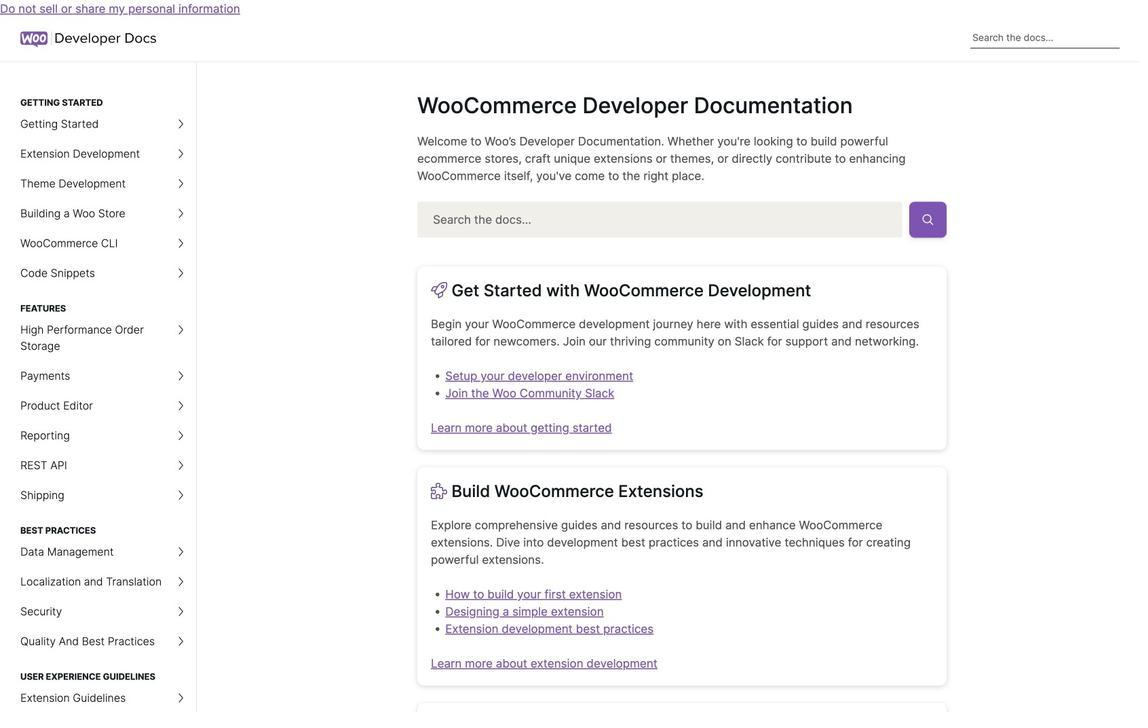 Task type: locate. For each thing, give the bounding box(es) containing it.
1 light image from the top
[[431, 282, 447, 299]]

1 vertical spatial light image
[[431, 483, 447, 500]]

None search field
[[971, 27, 1120, 49]]

Search the docs… search field
[[417, 202, 902, 238]]

0 vertical spatial light image
[[431, 282, 447, 299]]

search search field
[[971, 27, 1120, 49]]

light image
[[431, 282, 447, 299], [431, 483, 447, 500]]

None search field
[[417, 202, 947, 238]]



Task type: describe. For each thing, give the bounding box(es) containing it.
2 light image from the top
[[431, 483, 447, 500]]



